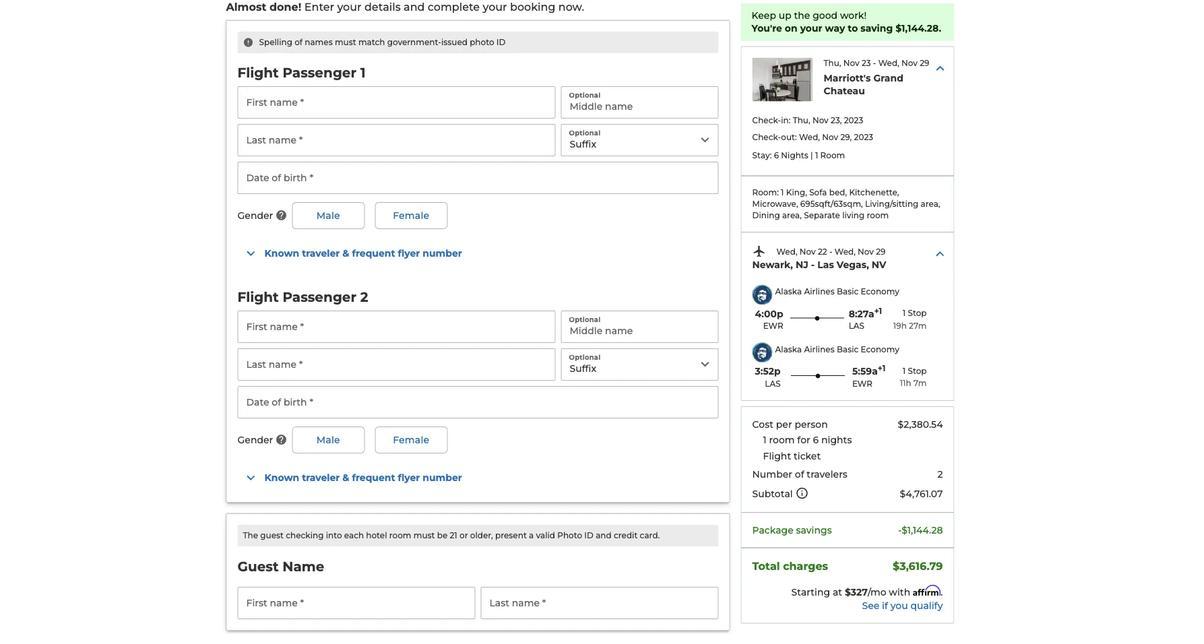 Task type: describe. For each thing, give the bounding box(es) containing it.
airlines for 8:27a
[[805, 287, 835, 297]]

male for 1
[[317, 210, 340, 221]]

check- for out:
[[753, 132, 782, 142]]

ewr inside the 5:59a +1 ewr
[[853, 379, 873, 389]]

complete
[[428, 0, 480, 14]]

frequent for 1
[[352, 248, 395, 259]]

chateau
[[824, 85, 866, 97]]

if
[[883, 600, 889, 611]]

stay:
[[753, 150, 772, 160]]

nj
[[796, 259, 809, 270]]

you're
[[752, 23, 783, 34]]

$327
[[845, 587, 868, 598]]

microwave,
[[753, 199, 799, 209]]

sofa
[[810, 188, 828, 198]]

$4,761.07
[[900, 488, 944, 500]]

booking
[[510, 0, 556, 14]]

to
[[848, 23, 859, 34]]

flight passenger 1
[[238, 64, 366, 81]]

passenger for 2
[[283, 289, 357, 305]]

valid
[[536, 531, 556, 541]]

economy for 8:27a
[[861, 287, 900, 297]]

flyer for 1
[[398, 248, 420, 259]]

nov left 29,
[[823, 132, 839, 142]]

room inside 1 king, sofa bed, kitchenette, microwave, 695sqft/63sqm, living/sitting area, dining area, separate living room
[[867, 210, 889, 220]]

the guest checking into each hotel room must be 21 or older, present a valid photo id and credit card.
[[243, 531, 660, 541]]

up
[[779, 9, 792, 21]]

1 room  for 6 nights flight ticket
[[764, 434, 853, 462]]

1 for 1 room  for 6 nights flight ticket
[[764, 434, 767, 446]]

flight for flight passenger 2
[[238, 289, 279, 305]]

keep up the good work! you're on your way to saving $1,144.28.
[[752, 9, 942, 34]]

22
[[818, 247, 828, 257]]

nov up the nj
[[800, 247, 816, 257]]

0 horizontal spatial and
[[404, 0, 425, 14]]

female for 1
[[393, 210, 430, 221]]

1 for 1 king, sofa bed, kitchenette, microwave, 695sqft/63sqm, living/sitting area, dining area, separate living room
[[781, 188, 784, 198]]

wed, up newark,
[[777, 247, 798, 257]]

thu, inside thu, nov 23 - wed, nov 29 marriott's grand chateau
[[824, 58, 842, 68]]

way
[[826, 23, 846, 34]]

nov up vegas,
[[858, 247, 874, 257]]

& for 1
[[343, 248, 350, 259]]

airlineicon image for 4:00p
[[753, 285, 773, 305]]

1 horizontal spatial id
[[585, 531, 594, 541]]

1 vertical spatial thu,
[[793, 115, 811, 125]]

3:52p
[[755, 366, 781, 377]]

0 horizontal spatial your
[[337, 0, 362, 14]]

into
[[326, 531, 342, 541]]

optional for first flight passenger's last name text box
[[569, 129, 601, 137]]

starting at $327 /mo with affirm . see if you qualify
[[792, 585, 944, 611]]

room
[[821, 150, 846, 160]]

0 vertical spatial id
[[497, 37, 506, 47]]

+1 for 5:59a
[[878, 364, 886, 373]]

credit
[[614, 531, 638, 541]]

guest
[[260, 531, 284, 541]]

cost per person
[[753, 419, 828, 430]]

2023 for check-in: thu, nov 23, 2023
[[845, 115, 864, 125]]

optional for second flight passenger's first name text field
[[569, 316, 601, 324]]

match
[[359, 37, 385, 47]]

marriott's
[[824, 72, 871, 84]]

known for flight passenger 1
[[265, 248, 299, 259]]

flight passenger 2
[[238, 289, 369, 305]]

spelling
[[259, 37, 293, 47]]

traveler for 1
[[302, 248, 340, 259]]

$1,144.28
[[902, 524, 944, 536]]

number for flight passenger 1
[[423, 248, 462, 259]]

27m
[[910, 321, 927, 331]]

optional for second flight passenger's last name text box
[[569, 353, 601, 361]]

wed, nov 22 - wed, nov 29
[[777, 247, 886, 257]]

flyer for 2
[[398, 472, 420, 484]]

total charges
[[753, 560, 829, 573]]

card.
[[640, 531, 660, 541]]

First flight passenger's first name text field
[[238, 86, 556, 119]]

check-out: wed, nov 29, 2023
[[753, 132, 874, 142]]

23,
[[831, 115, 842, 125]]

las inside 8:27a +1 las
[[849, 321, 865, 331]]

known traveler & frequent flyer number for 1
[[265, 248, 462, 259]]

& for 2
[[343, 472, 350, 484]]

0 horizontal spatial area,
[[783, 210, 802, 220]]

1 for 1 stop 19h 27m
[[903, 308, 906, 318]]

king,
[[787, 188, 808, 198]]

or
[[460, 531, 468, 541]]

airlines for 5:59a
[[805, 345, 835, 354]]

3:52p las
[[755, 366, 781, 389]]

8:27a
[[849, 308, 875, 319]]

check-in: thu, nov 23, 2023
[[753, 115, 864, 125]]

/mo
[[868, 587, 887, 598]]

saving
[[861, 23, 894, 34]]

optional for first flight passenger's first name 'text box'
[[569, 91, 601, 99]]

be
[[437, 531, 448, 541]]

ticket
[[794, 450, 821, 462]]

stay: 6 nights | 1 room
[[753, 150, 846, 160]]

hotel image image
[[753, 57, 813, 101]]

see if you qualify link
[[742, 599, 944, 612]]

las inside 3:52p las
[[765, 379, 781, 389]]

1 king, sofa bed, kitchenette, microwave, 695sqft/63sqm, living/sitting area, dining area, separate living room
[[753, 188, 941, 220]]

passenger for 1
[[283, 64, 357, 81]]

photo
[[470, 37, 495, 47]]

issued
[[442, 37, 468, 47]]

photo
[[558, 531, 583, 541]]

number of travelers
[[753, 469, 848, 480]]

subtotal
[[753, 488, 793, 500]]

out:
[[782, 132, 797, 142]]

0 vertical spatial 6
[[774, 150, 779, 160]]

695sqft/63sqm,
[[801, 199, 864, 209]]

nights
[[782, 150, 809, 160]]

0 horizontal spatial 2
[[361, 289, 369, 305]]

basic for 5:59a
[[837, 345, 859, 354]]

stop for 8:27a
[[908, 308, 927, 318]]

newark,
[[753, 259, 794, 270]]

vegas,
[[837, 259, 870, 270]]

flight inside '1 room  for 6 nights flight ticket'
[[764, 450, 792, 462]]

2023 for check-out: wed, nov 29, 2023
[[855, 132, 874, 142]]

- up "$3,616.79"
[[899, 524, 902, 536]]

economy for 5:59a
[[861, 345, 900, 354]]

nov up grand
[[902, 58, 918, 68]]

of for number
[[795, 469, 805, 480]]

$1,144.28.
[[896, 23, 942, 34]]

work!
[[841, 9, 867, 21]]

gender for flight passenger 1
[[238, 210, 273, 221]]

keep
[[752, 9, 777, 21]]

|
[[811, 150, 814, 160]]

a
[[529, 531, 534, 541]]

-$1,144.28
[[899, 524, 944, 536]]

1 stop 11h 7m
[[901, 366, 927, 388]]

alaska for 3:52p
[[776, 345, 803, 354]]

alaska airlines basic economy for 5:59a
[[776, 345, 900, 354]]

$3,616.79
[[893, 560, 944, 573]]



Task type: vqa. For each thing, say whether or not it's contained in the screenshot.
topmost the Gender
yes



Task type: locate. For each thing, give the bounding box(es) containing it.
economy
[[861, 287, 900, 297], [861, 345, 900, 354]]

+1 inside 8:27a +1 las
[[875, 306, 883, 316]]

+1 for 8:27a
[[875, 306, 883, 316]]

1 check- from the top
[[753, 115, 782, 125]]

known for flight passenger 2
[[265, 472, 299, 484]]

-
[[874, 58, 877, 68], [830, 247, 833, 257], [812, 259, 815, 270], [899, 524, 902, 536]]

1 vertical spatial frequent
[[352, 472, 395, 484]]

1 vertical spatial flight
[[238, 289, 279, 305]]

29 inside thu, nov 23 - wed, nov 29 marriott's grand chateau
[[920, 58, 930, 68]]

0 horizontal spatial of
[[295, 37, 303, 47]]

at
[[833, 587, 843, 598]]

1 vertical spatial known
[[265, 472, 299, 484]]

wed, down 'check-in: thu, nov 23, 2023'
[[800, 132, 821, 142]]

guest name
[[238, 559, 325, 575]]

2 economy from the top
[[861, 345, 900, 354]]

ewr inside 4:00p ewr
[[764, 321, 784, 331]]

present
[[496, 531, 527, 541]]

toggle tooltip image
[[796, 487, 810, 500]]

your inside keep up the good work! you're on your way to saving $1,144.28.
[[801, 23, 823, 34]]

room down per
[[770, 434, 795, 446]]

$2,380.54
[[898, 419, 944, 430]]

airlineicon image up 4:00p
[[753, 285, 773, 305]]

ewr down '5:59a'
[[853, 379, 873, 389]]

airlineicon image
[[753, 285, 773, 305], [753, 343, 773, 362]]

charges
[[784, 560, 829, 573]]

1 male from the top
[[317, 210, 340, 221]]

- right the nj
[[812, 259, 815, 270]]

enter
[[305, 0, 334, 14]]

2 airlines from the top
[[805, 345, 835, 354]]

.
[[941, 587, 944, 598]]

2 traveler from the top
[[302, 472, 340, 484]]

11h
[[901, 378, 912, 388]]

with
[[890, 587, 911, 598]]

2023 right 29,
[[855, 132, 874, 142]]

1 up the 11h
[[903, 366, 906, 376]]

alaska up 4:00p
[[776, 287, 803, 297]]

stop up 7m
[[908, 366, 927, 376]]

2 passenger from the top
[[283, 289, 357, 305]]

2
[[361, 289, 369, 305], [938, 469, 944, 480]]

room down living/sitting
[[867, 210, 889, 220]]

23
[[862, 58, 872, 68]]

kitchenette,
[[850, 188, 900, 198]]

gender for flight passenger 2
[[238, 435, 273, 446]]

6 right stay:
[[774, 150, 779, 160]]

1 horizontal spatial thu,
[[824, 58, 842, 68]]

known up guest
[[265, 472, 299, 484]]

1 vertical spatial male
[[317, 434, 340, 446]]

flight for flight passenger 1
[[238, 64, 279, 81]]

1 up microwave,
[[781, 188, 784, 198]]

0 horizontal spatial thu,
[[793, 115, 811, 125]]

almost
[[226, 0, 267, 14]]

29 down $1,144.28. on the top right of the page
[[920, 58, 930, 68]]

0 vertical spatial passenger
[[283, 64, 357, 81]]

must left be on the bottom of the page
[[414, 531, 435, 541]]

Second flight passenger's date of birth telephone field
[[238, 386, 719, 419]]

& up flight passenger 2
[[343, 248, 350, 259]]

0 vertical spatial area,
[[921, 199, 941, 209]]

passenger
[[283, 64, 357, 81], [283, 289, 357, 305]]

1 horizontal spatial room
[[770, 434, 795, 446]]

id right photo on the bottom left of the page
[[585, 531, 594, 541]]

1 vertical spatial las
[[765, 379, 781, 389]]

each
[[344, 531, 364, 541]]

almost done! enter your details and complete your booking now.
[[226, 0, 585, 14]]

1 airlineicon image from the top
[[753, 285, 773, 305]]

1 vertical spatial flyer
[[398, 472, 420, 484]]

0 vertical spatial +1
[[875, 306, 883, 316]]

1 stop from the top
[[908, 308, 927, 318]]

stop inside 1 stop 19h 27m
[[908, 308, 927, 318]]

Last name of guest checking into Room 1 text field
[[481, 587, 719, 620]]

0 vertical spatial basic
[[837, 287, 859, 297]]

2 basic from the top
[[837, 345, 859, 354]]

newark, nj - las vegas, nv
[[753, 259, 887, 270]]

0 vertical spatial must
[[335, 37, 356, 47]]

affirm
[[914, 585, 941, 596]]

0 vertical spatial las
[[849, 321, 865, 331]]

1 vertical spatial passenger
[[283, 289, 357, 305]]

airlineicon image up 3:52p
[[753, 343, 773, 362]]

now.
[[559, 0, 585, 14]]

29,
[[841, 132, 852, 142]]

0 vertical spatial and
[[404, 0, 425, 14]]

wed, up vegas,
[[835, 247, 856, 257]]

1 horizontal spatial area,
[[921, 199, 941, 209]]

cost
[[753, 419, 774, 430]]

las down 8:27a
[[849, 321, 865, 331]]

Optional text field
[[561, 86, 719, 119]]

known traveler & frequent flyer number for 2
[[265, 472, 462, 484]]

4:00p ewr
[[755, 308, 784, 331]]

1 vertical spatial traveler
[[302, 472, 340, 484]]

0 vertical spatial check-
[[753, 115, 782, 125]]

1 up 19h
[[903, 308, 906, 318]]

Second flight passenger's first name text field
[[238, 311, 556, 343]]

airlines
[[805, 287, 835, 297], [805, 345, 835, 354]]

1 gender from the top
[[238, 210, 273, 221]]

thu, nov 23 - wed, nov 29 marriott's grand chateau
[[824, 58, 930, 97]]

your for almost done!
[[483, 0, 507, 14]]

nov left 23
[[844, 58, 860, 68]]

First flight passenger's last name text field
[[238, 124, 556, 156]]

0 vertical spatial alaska airlines basic economy
[[776, 287, 900, 297]]

id
[[497, 37, 506, 47], [585, 531, 594, 541]]

0 vertical spatial male
[[317, 210, 340, 221]]

1 frequent from the top
[[352, 248, 395, 259]]

basic for 8:27a
[[837, 287, 859, 297]]

wed, up grand
[[879, 58, 900, 68]]

package
[[753, 524, 794, 536]]

1 passenger from the top
[[283, 64, 357, 81]]

1 vertical spatial +1
[[878, 364, 886, 373]]

must left match
[[335, 37, 356, 47]]

1 female from the top
[[393, 210, 430, 221]]

1 down match
[[361, 64, 366, 81]]

0 vertical spatial traveler
[[302, 248, 340, 259]]

1 vertical spatial room
[[770, 434, 795, 446]]

1 inside 1 king, sofa bed, kitchenette, microwave, 695sqft/63sqm, living/sitting area, dining area, separate living room
[[781, 188, 784, 198]]

1 vertical spatial id
[[585, 531, 594, 541]]

1 horizontal spatial 29
[[920, 58, 930, 68]]

alaska for 4:00p
[[776, 287, 803, 297]]

- right 23
[[874, 58, 877, 68]]

of
[[295, 37, 303, 47], [795, 469, 805, 480]]

1 vertical spatial must
[[414, 531, 435, 541]]

guest
[[238, 559, 279, 575]]

2 alaska airlines basic economy from the top
[[776, 345, 900, 354]]

1 vertical spatial number
[[423, 472, 462, 484]]

of for spelling
[[295, 37, 303, 47]]

1 vertical spatial economy
[[861, 345, 900, 354]]

29 for thu, nov 23 - wed, nov 29 marriott's grand chateau
[[920, 58, 930, 68]]

2 horizontal spatial room
[[867, 210, 889, 220]]

area, down microwave,
[[783, 210, 802, 220]]

& up each
[[343, 472, 350, 484]]

check- for in:
[[753, 115, 782, 125]]

your for keep up the good work!
[[801, 23, 823, 34]]

economy down nv
[[861, 287, 900, 297]]

0 vertical spatial flyer
[[398, 248, 420, 259]]

room:
[[753, 188, 781, 198]]

person
[[795, 419, 828, 430]]

separate
[[804, 210, 841, 220]]

thu, up 'marriott's'
[[824, 58, 842, 68]]

2 vertical spatial flight
[[764, 450, 792, 462]]

of left names
[[295, 37, 303, 47]]

2 horizontal spatial your
[[801, 23, 823, 34]]

las down 3:52p
[[765, 379, 781, 389]]

0 vertical spatial of
[[295, 37, 303, 47]]

flyer
[[398, 248, 420, 259], [398, 472, 420, 484]]

0 vertical spatial number
[[423, 248, 462, 259]]

name
[[283, 559, 325, 575]]

1 vertical spatial ewr
[[853, 379, 873, 389]]

5:59a +1 ewr
[[853, 364, 886, 389]]

qualify
[[911, 600, 944, 611]]

Second flight passenger's last name text field
[[238, 349, 556, 381]]

+1
[[875, 306, 883, 316], [878, 364, 886, 373]]

female for 2
[[393, 434, 430, 446]]

living
[[843, 210, 865, 220]]

the
[[795, 9, 811, 21]]

1 inside 1 stop 11h 7m
[[903, 366, 906, 376]]

21
[[450, 531, 458, 541]]

wed,
[[879, 58, 900, 68], [800, 132, 821, 142], [777, 247, 798, 257], [835, 247, 856, 257]]

traveler for 2
[[302, 472, 340, 484]]

1 alaska from the top
[[776, 287, 803, 297]]

2 female from the top
[[393, 434, 430, 446]]

traveler up flight passenger 2
[[302, 248, 340, 259]]

2 & from the top
[[343, 472, 350, 484]]

stop
[[908, 308, 927, 318], [908, 366, 927, 376]]

1 horizontal spatial 6
[[814, 434, 819, 446]]

1 horizontal spatial 2
[[938, 469, 944, 480]]

2 frequent from the top
[[352, 472, 395, 484]]

alaska airlines basic economy
[[776, 287, 900, 297], [776, 345, 900, 354]]

bed,
[[830, 188, 848, 198]]

- inside thu, nov 23 - wed, nov 29 marriott's grand chateau
[[874, 58, 877, 68]]

0 vertical spatial economy
[[861, 287, 900, 297]]

1 & from the top
[[343, 248, 350, 259]]

4:00p
[[755, 308, 784, 319]]

Optional text field
[[561, 311, 719, 343]]

of up toggle tooltip icon
[[795, 469, 805, 480]]

0 vertical spatial frequent
[[352, 248, 395, 259]]

- right 22
[[830, 247, 833, 257]]

1 vertical spatial airlines
[[805, 345, 835, 354]]

for
[[798, 434, 811, 446]]

0 horizontal spatial ewr
[[764, 321, 784, 331]]

0 vertical spatial known traveler & frequent flyer number
[[265, 248, 462, 259]]

stop inside 1 stop 11h 7m
[[908, 366, 927, 376]]

spelling of names must match government-issued photo id
[[259, 37, 506, 47]]

1 inside 1 stop 19h 27m
[[903, 308, 906, 318]]

las
[[818, 259, 835, 270]]

frequent for 2
[[352, 472, 395, 484]]

and
[[404, 0, 425, 14], [596, 531, 612, 541]]

starting
[[792, 587, 831, 598]]

2 airlineicon image from the top
[[753, 343, 773, 362]]

1 economy from the top
[[861, 287, 900, 297]]

0 horizontal spatial 6
[[774, 150, 779, 160]]

+1 inside the 5:59a +1 ewr
[[878, 364, 886, 373]]

1 vertical spatial 2
[[938, 469, 944, 480]]

and right "details"
[[404, 0, 425, 14]]

1 vertical spatial basic
[[837, 345, 859, 354]]

male
[[317, 210, 340, 221], [317, 434, 340, 446]]

0 vertical spatial thu,
[[824, 58, 842, 68]]

2 gender from the top
[[238, 435, 273, 446]]

basic up 8:27a
[[837, 287, 859, 297]]

number for flight passenger 2
[[423, 472, 462, 484]]

room inside '1 room  for 6 nights flight ticket'
[[770, 434, 795, 446]]

1 vertical spatial 29
[[877, 247, 886, 257]]

0 vertical spatial stop
[[908, 308, 927, 318]]

1 number from the top
[[423, 248, 462, 259]]

1 vertical spatial female
[[393, 434, 430, 446]]

your right the enter
[[337, 0, 362, 14]]

savings
[[797, 524, 832, 536]]

flights image
[[753, 245, 766, 258]]

1 known traveler & frequent flyer number from the top
[[265, 248, 462, 259]]

First name of guest checking into Room 1 text field
[[238, 587, 476, 620]]

6 right for
[[814, 434, 819, 446]]

2 stop from the top
[[908, 366, 927, 376]]

known up flight passenger 2
[[265, 248, 299, 259]]

0 vertical spatial 2023
[[845, 115, 864, 125]]

airlineicon image for 3:52p
[[753, 343, 773, 362]]

number
[[753, 469, 793, 480]]

2 up $4,761.07
[[938, 469, 944, 480]]

1 stop 19h 27m
[[894, 308, 927, 331]]

+1 left 1 stop 11h 7m on the bottom of the page
[[878, 364, 886, 373]]

0 vertical spatial alaska
[[776, 287, 803, 297]]

1 known from the top
[[265, 248, 299, 259]]

1 right |
[[816, 150, 819, 160]]

stop up 27m
[[908, 308, 927, 318]]

stop for 5:59a
[[908, 366, 927, 376]]

+1 left 1 stop 19h 27m
[[875, 306, 883, 316]]

basic
[[837, 287, 859, 297], [837, 345, 859, 354]]

1 basic from the top
[[837, 287, 859, 297]]

alaska airlines basic economy up '5:59a'
[[776, 345, 900, 354]]

1 flyer from the top
[[398, 248, 420, 259]]

1 down cost
[[764, 434, 767, 446]]

1 vertical spatial check-
[[753, 132, 782, 142]]

nov left '23,'
[[813, 115, 829, 125]]

1 traveler from the top
[[302, 248, 340, 259]]

details
[[365, 0, 401, 14]]

2 flyer from the top
[[398, 472, 420, 484]]

4 optional from the top
[[569, 353, 601, 361]]

package savings
[[753, 524, 832, 536]]

1 horizontal spatial and
[[596, 531, 612, 541]]

0 vertical spatial airlines
[[805, 287, 835, 297]]

1 horizontal spatial las
[[849, 321, 865, 331]]

traveler up "into"
[[302, 472, 340, 484]]

6 inside '1 room  for 6 nights flight ticket'
[[814, 434, 819, 446]]

2 check- from the top
[[753, 132, 782, 142]]

2 known from the top
[[265, 472, 299, 484]]

2 optional from the top
[[569, 129, 601, 137]]

0 vertical spatial ewr
[[764, 321, 784, 331]]

2 known traveler & frequent flyer number from the top
[[265, 472, 462, 484]]

1 vertical spatial &
[[343, 472, 350, 484]]

First flight passenger's date of birth telephone field
[[238, 162, 719, 194]]

0 vertical spatial known
[[265, 248, 299, 259]]

1 vertical spatial area,
[[783, 210, 802, 220]]

8:27a +1 las
[[849, 306, 883, 331]]

alaska
[[776, 287, 803, 297], [776, 345, 803, 354]]

1 horizontal spatial must
[[414, 531, 435, 541]]

2 number from the top
[[423, 472, 462, 484]]

1 vertical spatial of
[[795, 469, 805, 480]]

29 for wed, nov 22 - wed, nov 29
[[877, 247, 886, 257]]

19h
[[894, 321, 907, 331]]

optional
[[569, 91, 601, 99], [569, 129, 601, 137], [569, 316, 601, 324], [569, 353, 601, 361]]

0 vertical spatial female
[[393, 210, 430, 221]]

1 vertical spatial airlineicon image
[[753, 343, 773, 362]]

thu,
[[824, 58, 842, 68], [793, 115, 811, 125]]

2 up second flight passenger's first name text field
[[361, 289, 369, 305]]

names
[[305, 37, 333, 47]]

your down the
[[801, 23, 823, 34]]

0 vertical spatial room
[[867, 210, 889, 220]]

1 vertical spatial 6
[[814, 434, 819, 446]]

3 optional from the top
[[569, 316, 601, 324]]

wed, inside thu, nov 23 - wed, nov 29 marriott's grand chateau
[[879, 58, 900, 68]]

1 vertical spatial gender
[[238, 435, 273, 446]]

ewr down 4:00p
[[764, 321, 784, 331]]

1 vertical spatial alaska
[[776, 345, 803, 354]]

0 horizontal spatial must
[[335, 37, 356, 47]]

2023 right '23,'
[[845, 115, 864, 125]]

basic up '5:59a'
[[837, 345, 859, 354]]

alaska up 3:52p
[[776, 345, 803, 354]]

alaska airlines basic economy down las
[[776, 287, 900, 297]]

economy up '5:59a'
[[861, 345, 900, 354]]

your
[[337, 0, 362, 14], [483, 0, 507, 14], [801, 23, 823, 34]]

room right "hotel"
[[390, 531, 412, 541]]

your up photo
[[483, 0, 507, 14]]

1 airlines from the top
[[805, 287, 835, 297]]

1 for 1 stop 11h 7m
[[903, 366, 906, 376]]

1 vertical spatial stop
[[908, 366, 927, 376]]

2023
[[845, 115, 864, 125], [855, 132, 874, 142]]

0 vertical spatial flight
[[238, 64, 279, 81]]

1 vertical spatial known traveler & frequent flyer number
[[265, 472, 462, 484]]

29
[[920, 58, 930, 68], [877, 247, 886, 257]]

on
[[785, 23, 798, 34]]

2 alaska from the top
[[776, 345, 803, 354]]

checking
[[286, 531, 324, 541]]

0 vertical spatial &
[[343, 248, 350, 259]]

1 horizontal spatial of
[[795, 469, 805, 480]]

must
[[335, 37, 356, 47], [414, 531, 435, 541]]

thu, right in:
[[793, 115, 811, 125]]

1 vertical spatial 2023
[[855, 132, 874, 142]]

1 alaska airlines basic economy from the top
[[776, 287, 900, 297]]

0 vertical spatial 2
[[361, 289, 369, 305]]

area, right living/sitting
[[921, 199, 941, 209]]

alaska airlines basic economy for 8:27a
[[776, 287, 900, 297]]

1 horizontal spatial ewr
[[853, 379, 873, 389]]

6
[[774, 150, 779, 160], [814, 434, 819, 446]]

2 vertical spatial room
[[390, 531, 412, 541]]

total
[[753, 560, 781, 573]]

older,
[[470, 531, 493, 541]]

id right photo
[[497, 37, 506, 47]]

0 horizontal spatial 29
[[877, 247, 886, 257]]

1 inside '1 room  for 6 nights flight ticket'
[[764, 434, 767, 446]]

29 up nv
[[877, 247, 886, 257]]

1 optional from the top
[[569, 91, 601, 99]]

1 vertical spatial alaska airlines basic economy
[[776, 345, 900, 354]]

0 vertical spatial airlineicon image
[[753, 285, 773, 305]]

0 horizontal spatial las
[[765, 379, 781, 389]]

1 horizontal spatial your
[[483, 0, 507, 14]]

0 horizontal spatial id
[[497, 37, 506, 47]]

and left credit
[[596, 531, 612, 541]]

0 vertical spatial 29
[[920, 58, 930, 68]]

male for 2
[[317, 434, 340, 446]]

1 vertical spatial and
[[596, 531, 612, 541]]

2 male from the top
[[317, 434, 340, 446]]

0 horizontal spatial room
[[390, 531, 412, 541]]

room
[[867, 210, 889, 220], [770, 434, 795, 446], [390, 531, 412, 541]]

gender
[[238, 210, 273, 221], [238, 435, 273, 446]]

traveler
[[302, 248, 340, 259], [302, 472, 340, 484]]

dining
[[753, 210, 781, 220]]

0 vertical spatial gender
[[238, 210, 273, 221]]



